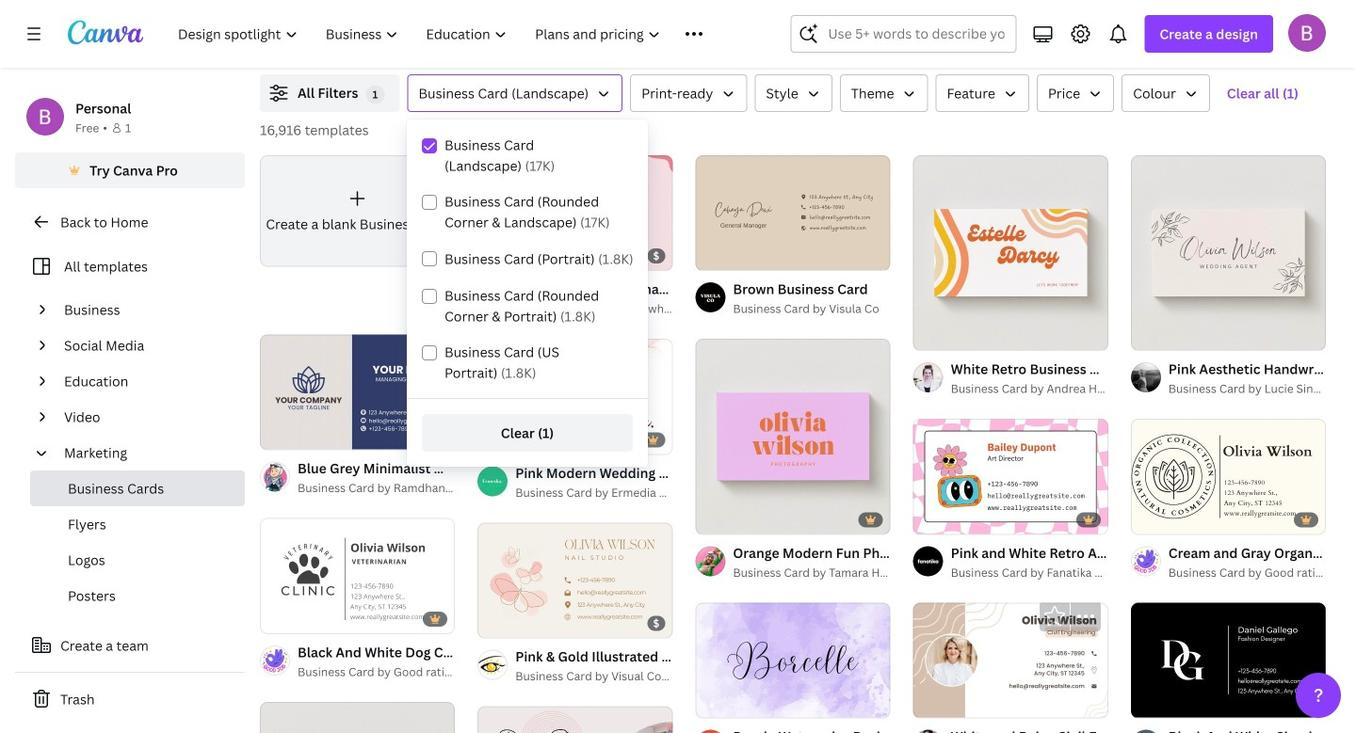 Task type: describe. For each thing, give the bounding box(es) containing it.
blue grey minimalist modern business card image
[[260, 335, 455, 450]]

pink & gold illustrated watercolor butterflies nail studio business card image
[[478, 523, 673, 638]]

pink aesthetic handwritten wedding agent business card image
[[1131, 155, 1326, 351]]

white retro business card image
[[913, 155, 1108, 351]]

create a blank business card element
[[260, 155, 455, 267]]

orange modern fun photography business card image
[[695, 339, 891, 534]]

pink and white retro art director business card image
[[913, 419, 1108, 534]]

black and white simple personal business card image
[[1131, 603, 1326, 718]]

white and beige civil engineering minimalist business card image
[[913, 603, 1108, 718]]

lilac purple colorful neon bright bold cheerful brand business card image
[[260, 702, 455, 734]]



Task type: vqa. For each thing, say whether or not it's contained in the screenshot.
right as
no



Task type: locate. For each thing, give the bounding box(es) containing it.
pink and black minimal personalised business card image
[[478, 156, 673, 270]]

top level navigation element
[[166, 15, 745, 53], [166, 15, 745, 53]]

pink modern wedding organizer business card image
[[478, 339, 673, 454]]

bob builder image
[[1288, 14, 1326, 52]]

black and white dog cat veterinary clinic veterinarian single-side business card image
[[260, 519, 455, 634]]

None search field
[[791, 15, 1017, 53]]

Search search field
[[828, 16, 1004, 52]]

cream and gray organic natural cosmetics single-side business card image
[[1131, 419, 1326, 534]]

purple watercolor business card image
[[695, 603, 891, 718]]

brown  business card image
[[695, 156, 891, 270]]

pink feminine beautiful business women photo salon nail art hair dresser jewelry business cards image
[[478, 707, 673, 734]]

1 filter options selected element
[[366, 85, 385, 104]]



